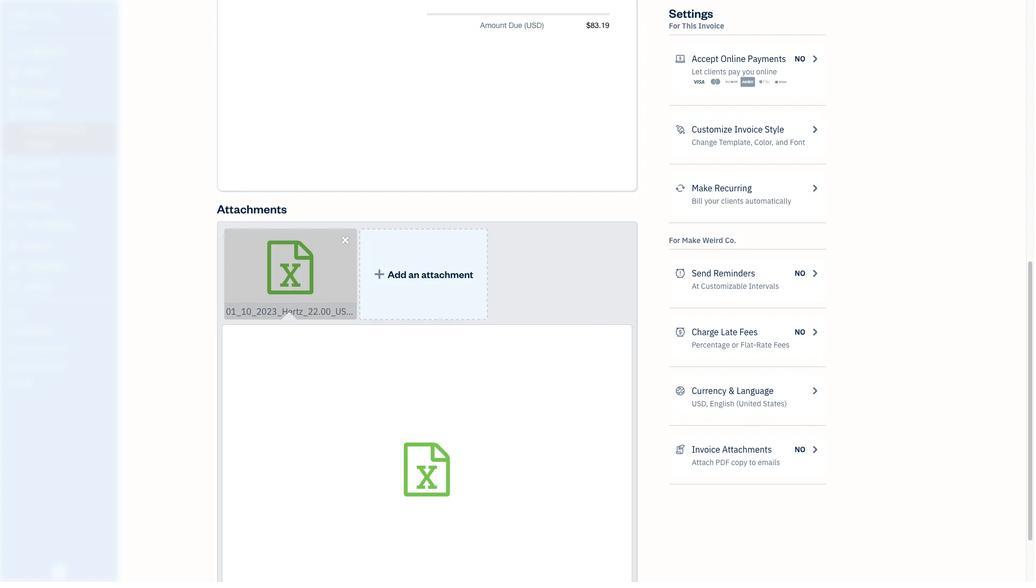 Task type: vqa. For each thing, say whether or not it's contained in the screenshot.
They within Admin They Get Full Access To Your Freshbooks Account Including Clients, Invoices, And Reports
no



Task type: describe. For each thing, give the bounding box(es) containing it.
no for charge late fees
[[795, 327, 806, 337]]

style
[[765, 124, 785, 135]]

online
[[721, 53, 746, 64]]

this
[[682, 21, 697, 31]]

chevronright image for invoice attachments
[[810, 443, 820, 456]]

expense image
[[7, 179, 20, 190]]

color,
[[755, 137, 774, 147]]

for inside settings for this invoice
[[669, 21, 681, 31]]

&
[[729, 385, 735, 396]]

automatically
[[746, 196, 792, 206]]

2 chevronright image from the top
[[810, 123, 820, 136]]

bill your clients automatically
[[692, 196, 792, 206]]

late
[[721, 327, 738, 337]]

your
[[705, 196, 720, 206]]

font
[[790, 137, 806, 147]]

pdf
[[716, 458, 730, 467]]

visa image
[[692, 77, 707, 87]]

weird
[[703, 236, 724, 245]]

report image
[[7, 282, 20, 293]]

american express image
[[741, 77, 756, 87]]

refresh image
[[676, 182, 686, 195]]

change
[[692, 137, 718, 147]]

owner
[[9, 22, 28, 30]]

latereminders image
[[676, 267, 686, 280]]

settings image
[[8, 378, 115, 387]]

an
[[409, 268, 420, 280]]

customize
[[692, 124, 733, 135]]

attach
[[692, 458, 714, 467]]

chevronright image for accept online payments
[[810, 52, 820, 65]]

percentage
[[692, 340, 730, 350]]

team members image
[[8, 327, 115, 335]]

inc
[[41, 10, 57, 20]]

currency
[[692, 385, 727, 396]]

main element
[[0, 0, 146, 582]]

attachment
[[422, 268, 474, 280]]

percentage or flat-rate fees
[[692, 340, 790, 350]]

or
[[732, 340, 739, 350]]

2 for from the top
[[669, 236, 681, 245]]

no for send reminders
[[795, 268, 806, 278]]

due
[[509, 21, 523, 30]]

(
[[525, 21, 527, 30]]

language
[[737, 385, 774, 396]]

intervals
[[749, 281, 780, 291]]

currencyandlanguage image
[[676, 384, 686, 397]]

dashboard image
[[7, 47, 20, 58]]

2 vertical spatial invoice
[[692, 444, 721, 455]]

charge
[[692, 327, 719, 337]]

mastercard image
[[709, 77, 723, 87]]

01_10_2023_hertz_22.00_usd.xlsx
[[226, 306, 369, 317]]

usd,
[[692, 399, 709, 409]]

1 vertical spatial clients
[[722, 196, 744, 206]]

attach pdf copy to emails
[[692, 458, 781, 467]]

1 vertical spatial make
[[682, 236, 701, 245]]

customize invoice style
[[692, 124, 785, 135]]

payments
[[748, 53, 787, 64]]

3 chevronright image from the top
[[810, 182, 820, 195]]

chevronright image for no
[[810, 267, 820, 280]]

currency & language
[[692, 385, 774, 396]]



Task type: locate. For each thing, give the bounding box(es) containing it.
0 vertical spatial make
[[692, 183, 713, 193]]

latefees image
[[676, 326, 686, 338]]

delete attachment image
[[340, 234, 351, 247]]

recurring
[[715, 183, 752, 193]]

co.
[[725, 236, 737, 245]]

money image
[[7, 241, 20, 252]]

chart image
[[7, 261, 20, 272]]

fees up flat-
[[740, 327, 758, 337]]

4 chevronright image from the top
[[810, 326, 820, 338]]

0 horizontal spatial fees
[[740, 327, 758, 337]]

at
[[692, 281, 700, 291]]

3 no from the top
[[795, 327, 806, 337]]

discover image
[[725, 77, 739, 87]]

0 horizontal spatial attachments
[[217, 201, 287, 216]]

invoice
[[699, 21, 725, 31], [735, 124, 763, 135], [692, 444, 721, 455]]

bank connections image
[[8, 361, 115, 370]]

estimate image
[[7, 88, 20, 99]]

turtle inc owner
[[9, 10, 57, 30]]

and
[[776, 137, 789, 147]]

charge late fees
[[692, 327, 758, 337]]

for
[[669, 21, 681, 31], [669, 236, 681, 245]]

customizable
[[701, 281, 747, 291]]

copy
[[732, 458, 748, 467]]

you
[[743, 67, 755, 77]]

change template, color, and font
[[692, 137, 806, 147]]

make up bill
[[692, 183, 713, 193]]

chevronright image for charge late fees
[[810, 326, 820, 338]]

no for accept online payments
[[795, 54, 806, 64]]

make recurring
[[692, 183, 752, 193]]

)
[[542, 21, 544, 30]]

paintbrush image
[[676, 123, 686, 136]]

apple pay image
[[758, 77, 772, 87]]

0 vertical spatial clients
[[704, 67, 727, 77]]

no
[[795, 54, 806, 64], [795, 268, 806, 278], [795, 327, 806, 337], [795, 445, 806, 454]]

english
[[710, 399, 735, 409]]

client image
[[7, 67, 20, 78]]

invoice inside settings for this invoice
[[699, 21, 725, 31]]

amount
[[481, 21, 507, 30]]

states)
[[763, 399, 788, 409]]

settings
[[669, 5, 714, 20]]

fees right rate at the bottom of page
[[774, 340, 790, 350]]

0 vertical spatial for
[[669, 21, 681, 31]]

1 horizontal spatial fees
[[774, 340, 790, 350]]

rate
[[757, 340, 772, 350]]

1 no from the top
[[795, 54, 806, 64]]

timer image
[[7, 220, 20, 231]]

chevronright image
[[810, 267, 820, 280], [810, 384, 820, 397]]

amount due ( usd )
[[481, 21, 544, 30]]

freshbooks image
[[51, 565, 68, 578]]

for left this
[[669, 21, 681, 31]]

apps image
[[8, 309, 115, 318]]

onlinesales image
[[676, 52, 686, 65]]

chevronright image for currency & language
[[810, 384, 820, 397]]

0 vertical spatial chevronright image
[[810, 267, 820, 280]]

usd
[[527, 21, 542, 30]]

bank image
[[774, 77, 788, 87]]

0 vertical spatial fees
[[740, 327, 758, 337]]

attachments
[[217, 201, 287, 216], [723, 444, 772, 455]]

1 vertical spatial chevronright image
[[810, 384, 820, 397]]

$83.19
[[587, 21, 610, 30]]

1 for from the top
[[669, 21, 681, 31]]

0 vertical spatial invoice
[[699, 21, 725, 31]]

1 chevronright image from the top
[[810, 52, 820, 65]]

turtle
[[9, 10, 39, 20]]

for make weird co.
[[669, 236, 737, 245]]

add
[[388, 268, 407, 280]]

for up the latereminders image
[[669, 236, 681, 245]]

items and services image
[[8, 344, 115, 352]]

4 no from the top
[[795, 445, 806, 454]]

make
[[692, 183, 713, 193], [682, 236, 701, 245]]

01_10_2023_hertz_22.00_usd.xlsx button
[[224, 229, 369, 320]]

online
[[757, 67, 778, 77]]

2 chevronright image from the top
[[810, 384, 820, 397]]

1 chevronright image from the top
[[810, 267, 820, 280]]

let clients pay you online
[[692, 67, 778, 77]]

invoices image
[[676, 443, 686, 456]]

clients down accept
[[704, 67, 727, 77]]

invoice attachments
[[692, 444, 772, 455]]

add an attachment
[[388, 268, 474, 280]]

1 vertical spatial attachments
[[723, 444, 772, 455]]

send
[[692, 268, 712, 279]]

chevronright image
[[810, 52, 820, 65], [810, 123, 820, 136], [810, 182, 820, 195], [810, 326, 820, 338], [810, 443, 820, 456]]

add an attachment button
[[359, 229, 488, 320]]

at customizable intervals
[[692, 281, 780, 291]]

accept
[[692, 53, 719, 64]]

clients
[[704, 67, 727, 77], [722, 196, 744, 206]]

5 chevronright image from the top
[[810, 443, 820, 456]]

to
[[750, 458, 756, 467]]

payment image
[[7, 159, 20, 170]]

1 vertical spatial invoice
[[735, 124, 763, 135]]

1 vertical spatial fees
[[774, 340, 790, 350]]

fees
[[740, 327, 758, 337], [774, 340, 790, 350]]

invoice image
[[7, 108, 20, 119]]

project image
[[7, 200, 20, 211]]

no for invoice attachments
[[795, 445, 806, 454]]

invoice right this
[[699, 21, 725, 31]]

0 vertical spatial attachments
[[217, 201, 287, 216]]

template,
[[719, 137, 753, 147]]

settings for this invoice
[[669, 5, 725, 31]]

clients down recurring
[[722, 196, 744, 206]]

(united
[[737, 399, 762, 409]]

emails
[[758, 458, 781, 467]]

invoice up attach on the right
[[692, 444, 721, 455]]

bill
[[692, 196, 703, 206]]

let
[[692, 67, 703, 77]]

plus image
[[373, 269, 386, 280]]

1 horizontal spatial attachments
[[723, 444, 772, 455]]

1 vertical spatial for
[[669, 236, 681, 245]]

usd, english (united states)
[[692, 399, 788, 409]]

flat-
[[741, 340, 757, 350]]

pay
[[729, 67, 741, 77]]

make left weird
[[682, 236, 701, 245]]

invoice up the change template, color, and font
[[735, 124, 763, 135]]

send reminders
[[692, 268, 756, 279]]

accept online payments
[[692, 53, 787, 64]]

reminders
[[714, 268, 756, 279]]

2 no from the top
[[795, 268, 806, 278]]



